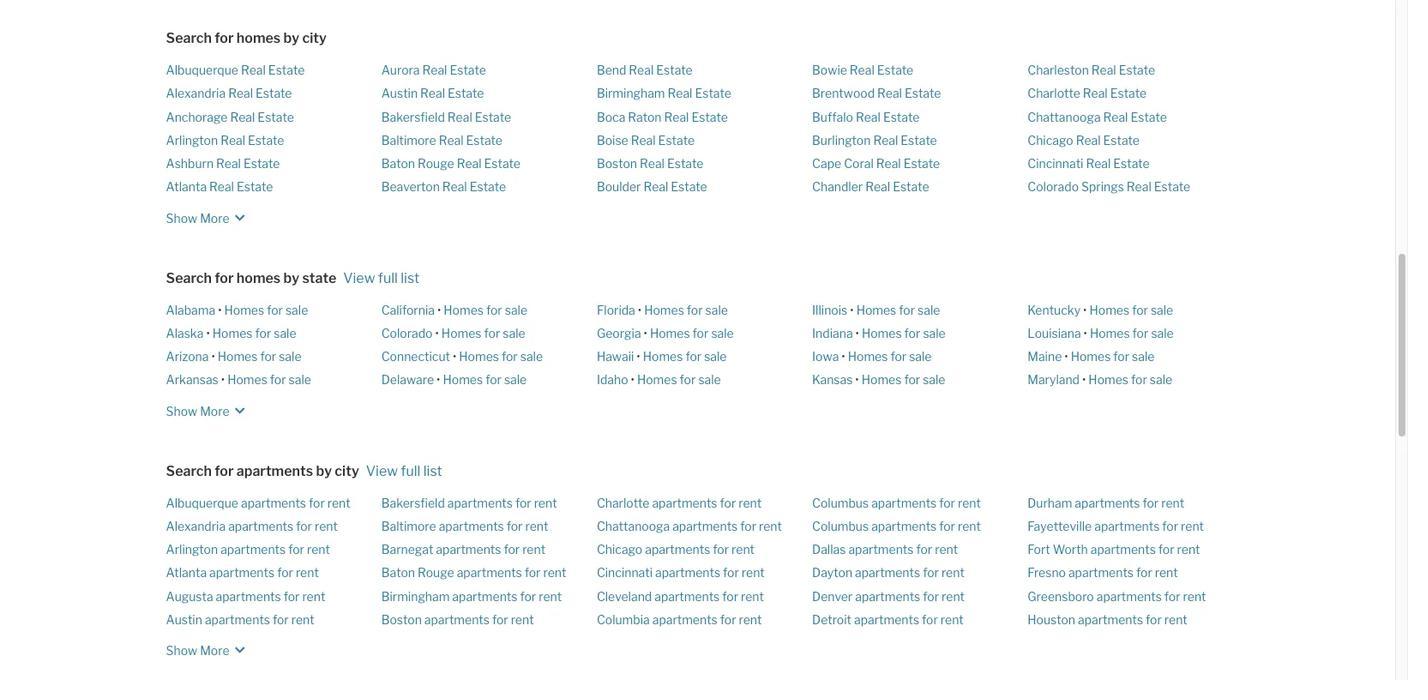 Task type: describe. For each thing, give the bounding box(es) containing it.
estate down "birmingham real estate" link
[[692, 109, 728, 124]]

apartments for "durham apartments for rent" link
[[1075, 495, 1140, 510]]

homes for florida
[[644, 302, 684, 317]]

durham apartments for rent
[[1028, 495, 1184, 510]]

1 columbus apartments for rent link from the top
[[812, 495, 981, 510]]

aurora real estate link
[[381, 63, 486, 77]]

for down chattanooga apartments for rent link at the bottom of page
[[713, 542, 729, 557]]

for up the greensboro apartments for rent
[[1136, 565, 1152, 580]]

apartments for cincinnati apartments for rent link
[[655, 565, 720, 580]]

2 columbus from the top
[[812, 519, 869, 533]]

estate down burlington real estate link on the right
[[904, 156, 940, 171]]

for up houston apartments for rent
[[1164, 589, 1181, 603]]

for down search for homes by state view full list
[[267, 302, 283, 317]]

for down the florida • homes for sale
[[693, 326, 709, 340]]

apartments for detroit apartments for rent link
[[854, 612, 919, 627]]

apartments down fayetteville apartments for rent
[[1091, 542, 1156, 557]]

for up arkansas • homes for sale
[[260, 349, 276, 364]]

baton rouge apartments for rent link
[[381, 565, 566, 580]]

arlington apartments for rent
[[166, 542, 330, 557]]

austin for austin real estate
[[381, 86, 418, 101]]

bowie real estate link
[[812, 63, 913, 77]]

show more link for homes
[[166, 395, 250, 421]]

maine link
[[1028, 349, 1062, 364]]

apartments for columbia apartments for rent link
[[652, 612, 718, 627]]

search for apartments by city view full list
[[166, 463, 442, 479]]

houston apartments for rent link
[[1028, 612, 1188, 627]]

apartments for augusta apartments for rent link
[[216, 589, 281, 603]]

for down the alexandria apartments for rent link
[[288, 542, 304, 557]]

boise real estate link
[[597, 133, 695, 147]]

chicago apartments for rent link
[[597, 542, 755, 557]]

real right the 'springs'
[[1127, 179, 1152, 194]]

for up the fayetteville apartments for rent link
[[1143, 495, 1159, 510]]

connecticut link
[[381, 349, 450, 364]]

homes for sale link for delaware • homes for sale
[[443, 372, 527, 387]]

anchorage real estate
[[166, 109, 294, 124]]

arizona • homes for sale
[[166, 349, 301, 364]]

austin real estate
[[381, 86, 484, 101]]

brentwood real estate
[[812, 86, 941, 101]]

alexandria for alexandria apartments for rent
[[166, 519, 226, 533]]

for down alabama • homes for sale
[[255, 326, 271, 340]]

homes for iowa
[[848, 349, 888, 364]]

for down indiana • homes for sale
[[890, 349, 907, 364]]

estate for alexandria real estate
[[256, 86, 292, 101]]

boulder real estate
[[597, 179, 707, 194]]

aurora real estate
[[381, 63, 486, 77]]

homes for indiana
[[862, 326, 902, 340]]

rent for detroit apartments for rent link
[[941, 612, 964, 627]]

apartments for dallas apartments for rent link
[[848, 542, 914, 557]]

baton rouge real estate link
[[381, 156, 521, 171]]

alaska • homes for sale
[[166, 326, 296, 340]]

real down burlington real estate link on the right
[[876, 156, 901, 171]]

real up beaverton real estate
[[457, 156, 482, 171]]

illinois link
[[812, 302, 847, 317]]

alaska
[[166, 326, 204, 340]]

rent for the houston apartments for rent link
[[1164, 612, 1188, 627]]

rent for bakersfield apartments for rent link
[[534, 495, 557, 510]]

1 more from the top
[[200, 211, 229, 225]]

rent for 'baltimore apartments for rent' link
[[525, 519, 548, 533]]

apartments up dallas apartments for rent link
[[871, 519, 937, 533]]

worth
[[1053, 542, 1088, 557]]

• for florida
[[638, 302, 642, 317]]

louisiana • homes for sale
[[1028, 326, 1174, 340]]

for down denver apartments for rent
[[922, 612, 938, 627]]

estate up beaverton real estate
[[484, 156, 521, 171]]

for down maine • homes for sale
[[1131, 372, 1147, 387]]

georgia link
[[597, 326, 641, 340]]

homes for sale link for hawaii • homes for sale
[[643, 349, 727, 364]]

greensboro apartments for rent link
[[1028, 589, 1206, 603]]

for down atlanta apartments for rent link
[[284, 589, 300, 603]]

alexandria for alexandria real estate
[[166, 86, 226, 101]]

hawaii • homes for sale
[[597, 349, 727, 364]]

apartments up birmingham apartments for rent
[[457, 565, 522, 580]]

cincinnati real estate
[[1028, 156, 1150, 171]]

real down "birmingham real estate" link
[[664, 109, 689, 124]]

estate for atlanta real estate
[[237, 179, 273, 194]]

• for kentucky
[[1083, 302, 1087, 317]]

durham apartments for rent link
[[1028, 495, 1184, 510]]

alaska link
[[166, 326, 204, 340]]

beaverton
[[381, 179, 440, 194]]

barnegat apartments for rent link
[[381, 542, 546, 557]]

ashburn real estate link
[[166, 156, 280, 171]]

bakersfield for bakersfield apartments for rent
[[381, 495, 445, 510]]

for up alabama • homes for sale
[[215, 270, 234, 286]]

for up indiana • homes for sale
[[899, 302, 915, 317]]

state
[[302, 270, 336, 286]]

sale for colorado • homes for sale
[[503, 326, 525, 340]]

for up birmingham apartments for rent
[[525, 565, 541, 580]]

estate for boulder real estate
[[671, 179, 707, 194]]

rent for albuquerque apartments for rent link
[[327, 495, 351, 510]]

homes for sale link for alabama • homes for sale
[[224, 302, 308, 317]]

estate for aurora real estate
[[450, 63, 486, 77]]

estate for boise real estate
[[658, 133, 695, 147]]

homes for sale link for kentucky • homes for sale
[[1090, 302, 1173, 317]]

fresno apartments for rent link
[[1028, 565, 1178, 580]]

estate for baltimore real estate
[[466, 133, 503, 147]]

louisiana link
[[1028, 326, 1081, 340]]

apartments for fresno apartments for rent link
[[1068, 565, 1134, 580]]

chandler
[[812, 179, 863, 194]]

rent for the alexandria apartments for rent link
[[315, 519, 338, 533]]

baltimore real estate link
[[381, 133, 503, 147]]

boston for boston apartments for rent
[[381, 612, 422, 627]]

homes for california
[[444, 302, 484, 317]]

birmingham for birmingham apartments for rent
[[381, 589, 450, 603]]

austin for austin apartments for rent
[[166, 612, 202, 627]]

for down the arizona • homes for sale
[[270, 372, 286, 387]]

barnegat
[[381, 542, 433, 557]]

for up chattanooga apartments for rent
[[720, 495, 736, 510]]

denver apartments for rent
[[812, 589, 965, 603]]

for up dallas apartments for rent
[[939, 519, 955, 533]]

baton for baton rouge apartments for rent
[[381, 565, 415, 580]]

for down the 'louisiana • homes for sale'
[[1113, 349, 1129, 364]]

boston real estate link
[[597, 156, 704, 171]]

city for homes
[[302, 30, 327, 46]]

show more link for apartments
[[166, 635, 250, 660]]

homes for louisiana
[[1090, 326, 1130, 340]]

real for aurora real estate
[[422, 63, 447, 77]]

chattanooga for chattanooga apartments for rent
[[597, 519, 670, 533]]

boulder real estate link
[[597, 179, 707, 194]]

for up dayton apartments for rent link
[[916, 542, 932, 557]]

chandler real estate link
[[812, 179, 929, 194]]

fort worth apartments for rent link
[[1028, 542, 1200, 557]]

for up delaware • homes for sale
[[502, 349, 518, 364]]

real for beaverton real estate
[[442, 179, 467, 194]]

for up the georgia • homes for sale
[[687, 302, 703, 317]]

estate right the 'springs'
[[1154, 179, 1190, 194]]

fresno
[[1028, 565, 1066, 580]]

austin apartments for rent
[[166, 612, 314, 627]]

• for colorado
[[435, 326, 439, 340]]

estate for charlotte real estate
[[1110, 86, 1147, 101]]

for down iowa • homes for sale
[[904, 372, 920, 387]]

for down connecticut • homes for sale
[[485, 372, 502, 387]]

cape
[[812, 156, 841, 171]]

for down the charlotte apartments for rent
[[740, 519, 756, 533]]

indiana • homes for sale
[[812, 326, 946, 340]]

indiana
[[812, 326, 853, 340]]

real for atlanta real estate
[[209, 179, 234, 194]]

beaverton real estate
[[381, 179, 506, 194]]

iowa
[[812, 349, 839, 364]]

for down fayetteville apartments for rent
[[1158, 542, 1175, 557]]

sale for hawaii • homes for sale
[[704, 349, 727, 364]]

for down search for apartments by city view full list
[[309, 495, 325, 510]]

sale for alaska • homes for sale
[[274, 326, 296, 340]]

1 columbus from the top
[[812, 495, 869, 510]]

sale for arizona • homes for sale
[[279, 349, 301, 364]]

for down kentucky • homes for sale
[[1133, 326, 1149, 340]]

bend real estate
[[597, 63, 693, 77]]

fresno apartments for rent
[[1028, 565, 1178, 580]]

show more for search for apartments by city
[[166, 643, 229, 658]]

albuquerque for real
[[166, 63, 238, 77]]

colorado for colorado • homes for sale
[[381, 326, 433, 340]]

homes for arizona
[[218, 349, 258, 364]]

for down hawaii • homes for sale
[[680, 372, 696, 387]]

for down 'arlington apartments for rent' link
[[277, 565, 293, 580]]

for up albuquerque apartments for rent
[[215, 463, 234, 479]]

list for search for homes by state view full list
[[401, 270, 420, 286]]

beaverton real estate link
[[381, 179, 506, 194]]

for down the georgia • homes for sale
[[686, 349, 702, 364]]

colorado • homes for sale
[[381, 326, 525, 340]]

homes for maine
[[1071, 349, 1111, 364]]

rent for boston apartments for rent link
[[511, 612, 534, 627]]

real for ashburn real estate
[[216, 156, 241, 171]]

for up fort worth apartments for rent link
[[1162, 519, 1178, 533]]

for down birmingham apartments for rent link
[[492, 612, 508, 627]]

buffalo real estate link
[[812, 109, 920, 124]]

for up 'cleveland apartments for rent'
[[723, 565, 739, 580]]

estate for bowie real estate
[[877, 63, 913, 77]]

fort worth apartments for rent
[[1028, 542, 1200, 557]]

homes for delaware
[[443, 372, 483, 387]]

for down augusta apartments for rent
[[273, 612, 289, 627]]

for down cincinnati apartments for rent link
[[722, 589, 738, 603]]

chattanooga apartments for rent link
[[597, 519, 782, 533]]

delaware link
[[381, 372, 434, 387]]

for up colorado • homes for sale
[[486, 302, 502, 317]]

florida
[[597, 302, 635, 317]]

arizona
[[166, 349, 209, 364]]

florida link
[[597, 302, 635, 317]]

colorado springs real estate link
[[1028, 179, 1190, 194]]

for down 'illinois • homes for sale'
[[904, 326, 920, 340]]

cleveland
[[597, 589, 652, 603]]

maine • homes for sale
[[1028, 349, 1155, 364]]

apartments up albuquerque apartments for rent link
[[237, 463, 313, 479]]

georgia
[[597, 326, 641, 340]]

1 show from the top
[[166, 211, 197, 225]]

delaware
[[381, 372, 434, 387]]

alabama • homes for sale
[[166, 302, 308, 317]]

for down the greensboro apartments for rent
[[1146, 612, 1162, 627]]

homes for sale link for alaska • homes for sale
[[213, 326, 296, 340]]

ashburn real estate
[[166, 156, 280, 171]]

arizona link
[[166, 349, 209, 364]]

show more for search for homes by state
[[166, 403, 229, 418]]

1 show more from the top
[[166, 211, 229, 225]]

• for alabama
[[218, 302, 222, 317]]

boston apartments for rent link
[[381, 612, 534, 627]]

show for search for apartments by city view full list
[[166, 643, 197, 658]]

for down baton rouge apartments for rent
[[520, 589, 536, 603]]

rent for cleveland apartments for rent link
[[741, 589, 764, 603]]

chicago real estate link
[[1028, 133, 1140, 147]]

apartments for bakersfield apartments for rent link
[[447, 495, 513, 510]]

birmingham real estate link
[[597, 86, 731, 101]]

bowie
[[812, 63, 847, 77]]

rent for cincinnati apartments for rent link
[[742, 565, 765, 580]]

augusta apartments for rent link
[[166, 589, 325, 603]]

real for buffalo real estate
[[856, 109, 881, 124]]

homes for sale link for arizona • homes for sale
[[218, 349, 301, 364]]

boise real estate
[[597, 133, 695, 147]]

columbia apartments for rent
[[597, 612, 762, 627]]

charleston real estate
[[1028, 63, 1155, 77]]

atlanta real estate link
[[166, 179, 273, 194]]

sale for maine • homes for sale
[[1132, 349, 1155, 364]]

estate for chattanooga real estate
[[1131, 109, 1167, 124]]



Task type: vqa. For each thing, say whether or not it's contained in the screenshot.
Arkansas
yes



Task type: locate. For each thing, give the bounding box(es) containing it.
0 vertical spatial city
[[302, 30, 327, 46]]

homes
[[237, 30, 281, 46], [237, 270, 281, 286]]

atlanta apartments for rent link
[[166, 565, 319, 580]]

2 atlanta from the top
[[166, 565, 207, 580]]

2 arlington from the top
[[166, 542, 218, 557]]

2 rouge from the top
[[418, 565, 454, 580]]

real for boulder real estate
[[644, 179, 668, 194]]

more
[[200, 211, 229, 225], [200, 403, 229, 418], [200, 643, 229, 658]]

sale for georgia • homes for sale
[[711, 326, 734, 340]]

real down the alexandria real estate 'link'
[[230, 109, 255, 124]]

bakersfield apartments for rent link
[[381, 495, 557, 510]]

0 vertical spatial atlanta
[[166, 179, 207, 194]]

apartments down birmingham apartments for rent
[[424, 612, 490, 627]]

0 horizontal spatial chattanooga
[[597, 519, 670, 533]]

buffalo real estate
[[812, 109, 920, 124]]

apartments down atlanta apartments for rent link
[[216, 589, 281, 603]]

fayetteville
[[1028, 519, 1092, 533]]

3 show from the top
[[166, 643, 197, 658]]

0 vertical spatial more
[[200, 211, 229, 225]]

• for georgia
[[644, 326, 647, 340]]

atlanta apartments for rent
[[166, 565, 319, 580]]

1 vertical spatial view full list link
[[366, 463, 442, 479]]

birmingham apartments for rent link
[[381, 589, 562, 603]]

homes for hawaii
[[643, 349, 683, 364]]

0 vertical spatial full
[[378, 270, 398, 286]]

• right kansas link
[[855, 372, 859, 387]]

apartments for atlanta apartments for rent link
[[209, 565, 275, 580]]

estate down ashburn real estate
[[237, 179, 273, 194]]

charleston real estate link
[[1028, 63, 1155, 77]]

0 horizontal spatial austin
[[166, 612, 202, 627]]

1 vertical spatial columbus
[[812, 519, 869, 533]]

homes for sale link down indiana • homes for sale
[[848, 349, 932, 364]]

homes down kentucky • homes for sale
[[1090, 326, 1130, 340]]

list
[[401, 270, 420, 286], [423, 463, 442, 479]]

cincinnati apartments for rent
[[597, 565, 765, 580]]

1 baltimore from the top
[[381, 133, 436, 147]]

rent for columbia apartments for rent link
[[739, 612, 762, 627]]

burlington real estate link
[[812, 133, 937, 147]]

1 vertical spatial atlanta
[[166, 565, 207, 580]]

for down the bakersfield apartments for rent
[[507, 519, 523, 533]]

homes up indiana • homes for sale
[[856, 302, 896, 317]]

2 search from the top
[[166, 270, 212, 286]]

2 show more link from the top
[[166, 395, 250, 421]]

estate for birmingham real estate
[[695, 86, 731, 101]]

anchorage
[[166, 109, 228, 124]]

list up california link
[[401, 270, 420, 286]]

florida • homes for sale
[[597, 302, 728, 317]]

1 horizontal spatial list
[[423, 463, 442, 479]]

real for brentwood real estate
[[877, 86, 902, 101]]

0 vertical spatial baltimore
[[381, 133, 436, 147]]

homes for sale link down the 'louisiana • homes for sale'
[[1071, 349, 1155, 364]]

0 vertical spatial boston
[[597, 156, 637, 171]]

homes for sale link for iowa • homes for sale
[[848, 349, 932, 364]]

chattanooga apartments for rent
[[597, 519, 782, 533]]

colorado down california link
[[381, 326, 433, 340]]

0 vertical spatial by
[[283, 30, 299, 46]]

1 horizontal spatial charlotte
[[1028, 86, 1080, 101]]

apartments for 'baltimore apartments for rent' link
[[439, 519, 504, 533]]

view full list link
[[343, 270, 420, 286], [366, 463, 442, 479]]

real for arlington real estate
[[221, 133, 245, 147]]

full for search for apartments by city view full list
[[401, 463, 421, 479]]

brentwood real estate link
[[812, 86, 941, 101]]

apartments down 'baltimore apartments for rent' link
[[436, 542, 501, 557]]

fort
[[1028, 542, 1050, 557]]

estate down boca raton real estate
[[658, 133, 695, 147]]

1 vertical spatial search
[[166, 270, 212, 286]]

alexandria apartments for rent link
[[166, 519, 338, 533]]

0 vertical spatial baton
[[381, 156, 415, 171]]

colorado for colorado springs real estate
[[1028, 179, 1079, 194]]

sale for alabama • homes for sale
[[286, 302, 308, 317]]

apartments up the fayetteville apartments for rent link
[[1075, 495, 1140, 510]]

boston real estate
[[597, 156, 704, 171]]

• down the arizona • homes for sale
[[221, 372, 225, 387]]

bakersfield up 'barnegat'
[[381, 495, 445, 510]]

sale down maine • homes for sale
[[1150, 372, 1172, 387]]

homes down the georgia • homes for sale
[[643, 349, 683, 364]]

bakersfield real estate link
[[381, 109, 511, 124]]

augusta
[[166, 589, 213, 603]]

0 vertical spatial columbus apartments for rent link
[[812, 495, 981, 510]]

1 vertical spatial show more link
[[166, 395, 250, 421]]

homes for sale link for maryland • homes for sale
[[1089, 372, 1172, 387]]

1 vertical spatial columbus apartments for rent link
[[812, 519, 981, 533]]

burlington real estate
[[812, 133, 937, 147]]

0 horizontal spatial list
[[401, 270, 420, 286]]

• right iowa
[[842, 349, 845, 364]]

apartments up denver apartments for rent
[[855, 565, 920, 580]]

boca raton real estate link
[[597, 109, 728, 124]]

1 vertical spatial charlotte
[[597, 495, 650, 510]]

0 vertical spatial columbus apartments for rent
[[812, 495, 981, 510]]

connecticut
[[381, 349, 450, 364]]

for up albuquerque real estate
[[215, 30, 234, 46]]

apartments up the alexandria apartments for rent link
[[241, 495, 306, 510]]

1 atlanta from the top
[[166, 179, 207, 194]]

bakersfield real estate
[[381, 109, 511, 124]]

connecticut • homes for sale
[[381, 349, 543, 364]]

0 vertical spatial colorado
[[1028, 179, 1079, 194]]

for up the baton rouge apartments for rent link
[[504, 542, 520, 557]]

2 more from the top
[[200, 403, 229, 418]]

1 show more link from the top
[[166, 202, 250, 228]]

albuquerque real estate
[[166, 63, 305, 77]]

real down ashburn real estate
[[209, 179, 234, 194]]

1 vertical spatial chattanooga
[[597, 519, 670, 533]]

1 horizontal spatial city
[[335, 463, 359, 479]]

sale for california • homes for sale
[[505, 302, 527, 317]]

0 horizontal spatial birmingham
[[381, 589, 450, 603]]

maryland link
[[1028, 372, 1080, 387]]

detroit
[[812, 612, 852, 627]]

colorado springs real estate
[[1028, 179, 1190, 194]]

sale for indiana • homes for sale
[[923, 326, 946, 340]]

real for anchorage real estate
[[230, 109, 255, 124]]

hawaii link
[[597, 349, 634, 364]]

alexandria apartments for rent
[[166, 519, 338, 533]]

1 vertical spatial baton
[[381, 565, 415, 580]]

alabama
[[166, 302, 215, 317]]

sale down connecticut • homes for sale
[[504, 372, 527, 387]]

apartments up houston apartments for rent
[[1097, 589, 1162, 603]]

• for arkansas
[[221, 372, 225, 387]]

maine
[[1028, 349, 1062, 364]]

aurora
[[381, 63, 420, 77]]

•
[[218, 302, 222, 317], [437, 302, 441, 317], [638, 302, 642, 317], [850, 302, 854, 317], [1083, 302, 1087, 317], [206, 326, 210, 340], [435, 326, 439, 340], [644, 326, 647, 340], [855, 326, 859, 340], [1084, 326, 1087, 340], [211, 349, 215, 364], [453, 349, 456, 364], [637, 349, 640, 364], [842, 349, 845, 364], [1064, 349, 1068, 364], [221, 372, 225, 387], [437, 372, 440, 387], [631, 372, 635, 387], [855, 372, 859, 387], [1082, 372, 1086, 387]]

1 vertical spatial by
[[283, 270, 299, 286]]

0 vertical spatial austin
[[381, 86, 418, 101]]

real for bowie real estate
[[850, 63, 875, 77]]

kentucky • homes for sale
[[1028, 302, 1173, 317]]

estate up baltimore real estate link
[[475, 109, 511, 124]]

0 vertical spatial bakersfield
[[381, 109, 445, 124]]

estate for arlington real estate
[[248, 133, 284, 147]]

arlington up "ashburn"
[[166, 133, 218, 147]]

homes for sale link for florida • homes for sale
[[644, 302, 728, 317]]

apartments down the bakersfield apartments for rent
[[439, 519, 504, 533]]

0 horizontal spatial city
[[302, 30, 327, 46]]

homes for connecticut
[[459, 349, 499, 364]]

rent for charlotte apartments for rent "link"
[[739, 495, 762, 510]]

rent for the fayetteville apartments for rent link
[[1181, 519, 1204, 533]]

show more
[[166, 211, 229, 225], [166, 403, 229, 418], [166, 643, 229, 658]]

homes up alabama • homes for sale
[[237, 270, 281, 286]]

• right georgia
[[644, 326, 647, 340]]

• right arizona link
[[211, 349, 215, 364]]

for down 'cleveland apartments for rent'
[[720, 612, 736, 627]]

apartments up 'cleveland apartments for rent'
[[655, 565, 720, 580]]

1 vertical spatial list
[[423, 463, 442, 479]]

• right illinois
[[850, 302, 854, 317]]

apartments for charlotte apartments for rent "link"
[[652, 495, 717, 510]]

apartments for dayton apartments for rent link
[[855, 565, 920, 580]]

2 bakersfield from the top
[[381, 495, 445, 510]]

arlington for arlington real estate
[[166, 133, 218, 147]]

baltimore apartments for rent link
[[381, 519, 548, 533]]

0 horizontal spatial full
[[378, 270, 398, 286]]

1 vertical spatial colorado
[[381, 326, 433, 340]]

birmingham down bend real estate
[[597, 86, 665, 101]]

1 vertical spatial birmingham
[[381, 589, 450, 603]]

estate for beaverton real estate
[[470, 179, 506, 194]]

homes for sale link down connecticut • homes for sale
[[443, 372, 527, 387]]

real up cape coral real estate
[[873, 133, 898, 147]]

columbia
[[597, 612, 650, 627]]

show more link down austin apartments for rent
[[166, 635, 250, 660]]

estate for cincinnati real estate
[[1113, 156, 1150, 171]]

search for search for homes by city
[[166, 30, 212, 46]]

estate for chicago real estate
[[1103, 133, 1140, 147]]

columbus apartments for rent for first columbus apartments for rent link from the bottom
[[812, 519, 981, 533]]

illinois • homes for sale
[[812, 302, 940, 317]]

2 show from the top
[[166, 403, 197, 418]]

2 vertical spatial more
[[200, 643, 229, 658]]

real down cape coral real estate
[[865, 179, 890, 194]]

1 albuquerque from the top
[[166, 63, 238, 77]]

estate
[[268, 63, 305, 77], [450, 63, 486, 77], [656, 63, 693, 77], [877, 63, 913, 77], [1119, 63, 1155, 77], [256, 86, 292, 101], [448, 86, 484, 101], [695, 86, 731, 101], [905, 86, 941, 101], [1110, 86, 1147, 101], [258, 109, 294, 124], [475, 109, 511, 124], [692, 109, 728, 124], [883, 109, 920, 124], [1131, 109, 1167, 124], [248, 133, 284, 147], [466, 133, 503, 147], [658, 133, 695, 147], [901, 133, 937, 147], [1103, 133, 1140, 147], [244, 156, 280, 171], [484, 156, 521, 171], [667, 156, 704, 171], [904, 156, 940, 171], [1113, 156, 1150, 171], [237, 179, 273, 194], [470, 179, 506, 194], [671, 179, 707, 194], [893, 179, 929, 194], [1154, 179, 1190, 194]]

homes for sale link for colorado • homes for sale
[[442, 326, 525, 340]]

apartments for greensboro apartments for rent link
[[1097, 589, 1162, 603]]

boston for boston real estate
[[597, 156, 637, 171]]

search up albuquerque real estate link
[[166, 30, 212, 46]]

1 vertical spatial boston
[[381, 612, 422, 627]]

chicago
[[1028, 133, 1073, 147], [597, 542, 643, 557]]

2 vertical spatial show more
[[166, 643, 229, 658]]

2 vertical spatial search
[[166, 463, 212, 479]]

1 vertical spatial austin
[[166, 612, 202, 627]]

1 horizontal spatial boston
[[597, 156, 637, 171]]

view full list link up bakersfield apartments for rent link
[[366, 463, 442, 479]]

real for austin real estate
[[420, 86, 445, 101]]

1 vertical spatial homes
[[237, 270, 281, 286]]

1 vertical spatial arlington
[[166, 542, 218, 557]]

full for search for homes by state view full list
[[378, 270, 398, 286]]

albuquerque apartments for rent link
[[166, 495, 351, 510]]

homes for alaska
[[213, 326, 253, 340]]

baton rouge apartments for rent
[[381, 565, 566, 580]]

greensboro apartments for rent
[[1028, 589, 1206, 603]]

3 search from the top
[[166, 463, 212, 479]]

0 vertical spatial show more
[[166, 211, 229, 225]]

apartments
[[237, 463, 313, 479], [241, 495, 306, 510], [447, 495, 513, 510], [652, 495, 717, 510], [871, 495, 937, 510], [1075, 495, 1140, 510], [228, 519, 293, 533], [439, 519, 504, 533], [672, 519, 738, 533], [871, 519, 937, 533], [1094, 519, 1160, 533], [221, 542, 286, 557], [436, 542, 501, 557], [645, 542, 710, 557], [848, 542, 914, 557], [1091, 542, 1156, 557], [209, 565, 275, 580], [457, 565, 522, 580], [655, 565, 720, 580], [855, 565, 920, 580], [1068, 565, 1134, 580], [216, 589, 281, 603], [452, 589, 517, 603], [655, 589, 720, 603], [855, 589, 920, 603], [1097, 589, 1162, 603], [205, 612, 270, 627], [424, 612, 490, 627], [652, 612, 718, 627], [854, 612, 919, 627], [1078, 612, 1143, 627]]

1 alexandria from the top
[[166, 86, 226, 101]]

for up connecticut • homes for sale
[[484, 326, 500, 340]]

0 vertical spatial show more link
[[166, 202, 250, 228]]

homes up connecticut • homes for sale
[[442, 326, 482, 340]]

iowa link
[[812, 349, 839, 364]]

cleveland apartments for rent link
[[597, 589, 764, 603]]

albuquerque apartments for rent
[[166, 495, 351, 510]]

1 vertical spatial rouge
[[418, 565, 454, 580]]

birmingham apartments for rent
[[381, 589, 562, 603]]

dallas apartments for rent link
[[812, 542, 958, 557]]

rouge down baltimore real estate
[[418, 156, 454, 171]]

apartments up 'baltimore apartments for rent'
[[447, 495, 513, 510]]

real up boca raton real estate
[[668, 86, 692, 101]]

cincinnati down chicago real estate link
[[1028, 156, 1083, 171]]

1 horizontal spatial chattanooga
[[1028, 109, 1101, 124]]

augusta apartments for rent
[[166, 589, 325, 603]]

0 vertical spatial columbus
[[812, 495, 869, 510]]

california
[[381, 302, 435, 317]]

1 vertical spatial show more
[[166, 403, 229, 418]]

0 vertical spatial show
[[166, 211, 197, 225]]

2 baltimore from the top
[[381, 519, 436, 533]]

estate for austin real estate
[[448, 86, 484, 101]]

for up 'baltimore apartments for rent'
[[515, 495, 531, 510]]

boise
[[597, 133, 628, 147]]

for up the 'louisiana • homes for sale'
[[1132, 302, 1148, 317]]

estate for ashburn real estate
[[244, 156, 280, 171]]

columbus apartments for rent link up dallas apartments for rent link
[[812, 519, 981, 533]]

sale down hawaii • homes for sale
[[698, 372, 721, 387]]

0 vertical spatial homes
[[237, 30, 281, 46]]

apartments down fort worth apartments for rent link
[[1068, 565, 1134, 580]]

real for boston real estate
[[640, 156, 665, 171]]

real
[[241, 63, 266, 77], [422, 63, 447, 77], [629, 63, 654, 77], [850, 63, 875, 77], [1092, 63, 1116, 77], [228, 86, 253, 101], [420, 86, 445, 101], [668, 86, 692, 101], [877, 86, 902, 101], [1083, 86, 1108, 101], [230, 109, 255, 124], [447, 109, 472, 124], [664, 109, 689, 124], [856, 109, 881, 124], [1103, 109, 1128, 124], [221, 133, 245, 147], [439, 133, 464, 147], [631, 133, 656, 147], [873, 133, 898, 147], [1076, 133, 1101, 147], [216, 156, 241, 171], [457, 156, 482, 171], [640, 156, 665, 171], [876, 156, 901, 171], [1086, 156, 1111, 171], [209, 179, 234, 194], [442, 179, 467, 194], [644, 179, 668, 194], [865, 179, 890, 194], [1127, 179, 1152, 194]]

homes for sale link down the arizona • homes for sale
[[227, 372, 311, 387]]

baltimore apartments for rent
[[381, 519, 548, 533]]

3 more from the top
[[200, 643, 229, 658]]

1 horizontal spatial chicago
[[1028, 133, 1073, 147]]

0 vertical spatial search
[[166, 30, 212, 46]]

homes for state
[[237, 270, 281, 286]]

cincinnati for cincinnati apartments for rent
[[597, 565, 653, 580]]

homes down the arizona • homes for sale
[[227, 372, 267, 387]]

0 vertical spatial chicago
[[1028, 133, 1073, 147]]

• for california
[[437, 302, 441, 317]]

alabama link
[[166, 302, 215, 317]]

burlington
[[812, 133, 871, 147]]

baton for baton rouge real estate
[[381, 156, 415, 171]]

1 horizontal spatial birmingham
[[597, 86, 665, 101]]

estate down charlotte real estate link
[[1131, 109, 1167, 124]]

1 horizontal spatial cincinnati
[[1028, 156, 1083, 171]]

rouge down barnegat apartments for rent
[[418, 565, 454, 580]]

atlanta for atlanta real estate
[[166, 179, 207, 194]]

0 vertical spatial cincinnati
[[1028, 156, 1083, 171]]

real up burlington real estate link on the right
[[856, 109, 881, 124]]

0 vertical spatial albuquerque
[[166, 63, 238, 77]]

list up the bakersfield apartments for rent
[[423, 463, 442, 479]]

0 vertical spatial rouge
[[418, 156, 454, 171]]

1 vertical spatial city
[[335, 463, 359, 479]]

rent for atlanta apartments for rent link
[[296, 565, 319, 580]]

rent for "durham apartments for rent" link
[[1161, 495, 1184, 510]]

estate down arlington real estate link
[[244, 156, 280, 171]]

sale up connecticut • homes for sale
[[503, 326, 525, 340]]

atlanta
[[166, 179, 207, 194], [166, 565, 207, 580]]

1 columbus apartments for rent from the top
[[812, 495, 981, 510]]

1 horizontal spatial colorado
[[1028, 179, 1079, 194]]

rent for augusta apartments for rent link
[[302, 589, 325, 603]]

0 vertical spatial arlington
[[166, 133, 218, 147]]

sale for maryland • homes for sale
[[1150, 372, 1172, 387]]

real for cincinnati real estate
[[1086, 156, 1111, 171]]

for down dayton apartments for rent link
[[923, 589, 939, 603]]

0 horizontal spatial chicago
[[597, 542, 643, 557]]

apartments up dallas apartments for rent
[[871, 495, 937, 510]]

city for apartments
[[335, 463, 359, 479]]

1 arlington from the top
[[166, 133, 218, 147]]

baltimore for baltimore apartments for rent
[[381, 519, 436, 533]]

boston up boulder
[[597, 156, 637, 171]]

iowa • homes for sale
[[812, 349, 932, 364]]

detroit apartments for rent link
[[812, 612, 964, 627]]

idaho • homes for sale
[[597, 372, 721, 387]]

charlotte apartments for rent
[[597, 495, 762, 510]]

baton rouge real estate
[[381, 156, 521, 171]]

• up alaska • homes for sale
[[218, 302, 222, 317]]

1 vertical spatial chicago
[[597, 542, 643, 557]]

sale for arkansas • homes for sale
[[289, 372, 311, 387]]

apartments up chattanooga apartments for rent link at the bottom of page
[[652, 495, 717, 510]]

• up the 'louisiana • homes for sale'
[[1083, 302, 1087, 317]]

estate up charlotte real estate link
[[1119, 63, 1155, 77]]

0 horizontal spatial charlotte
[[597, 495, 650, 510]]

0 vertical spatial birmingham
[[597, 86, 665, 101]]

1 vertical spatial columbus apartments for rent
[[812, 519, 981, 533]]

show down augusta
[[166, 643, 197, 658]]

sale up arkansas • homes for sale
[[279, 349, 301, 364]]

estate for boston real estate
[[667, 156, 704, 171]]

2 columbus apartments for rent link from the top
[[812, 519, 981, 533]]

2 vertical spatial by
[[316, 463, 332, 479]]

real up the chattanooga real estate link at the top right
[[1083, 86, 1108, 101]]

charlotte up chattanooga apartments for rent
[[597, 495, 650, 510]]

homes up delaware • homes for sale
[[459, 349, 499, 364]]

colorado link
[[381, 326, 433, 340]]

2 vertical spatial show more link
[[166, 635, 250, 660]]

show more link
[[166, 202, 250, 228], [166, 395, 250, 421], [166, 635, 250, 660]]

• for iowa
[[842, 349, 845, 364]]

for up dallas apartments for rent link
[[939, 495, 955, 510]]

real for bend real estate
[[629, 63, 654, 77]]

arlington real estate
[[166, 133, 284, 147]]

1 vertical spatial more
[[200, 403, 229, 418]]

rent for chicago apartments for rent link
[[732, 542, 755, 557]]

illinois
[[812, 302, 847, 317]]

homes for sale link for maine • homes for sale
[[1071, 349, 1155, 364]]

1 vertical spatial alexandria
[[166, 519, 226, 533]]

by for search for homes by state view full list
[[283, 270, 299, 286]]

3 show more from the top
[[166, 643, 229, 658]]

columbia apartments for rent link
[[597, 612, 762, 627]]

by for search for apartments by city view full list
[[316, 463, 332, 479]]

apartments for austin apartments for rent link
[[205, 612, 270, 627]]

bakersfield for bakersfield real estate
[[381, 109, 445, 124]]

2 alexandria from the top
[[166, 519, 226, 533]]

alexandria up 'arlington apartments for rent' link
[[166, 519, 226, 533]]

albuquerque up the alexandria real estate 'link'
[[166, 63, 238, 77]]

1 homes from the top
[[237, 30, 281, 46]]

cape coral real estate
[[812, 156, 940, 171]]

3 show more link from the top
[[166, 635, 250, 660]]

kansas • homes for sale
[[812, 372, 945, 387]]

view for search for homes by state
[[343, 270, 375, 286]]

homes for kentucky
[[1090, 302, 1130, 317]]

0 horizontal spatial colorado
[[381, 326, 433, 340]]

0 vertical spatial chattanooga
[[1028, 109, 1101, 124]]

dayton apartments for rent link
[[812, 565, 965, 580]]

homes for alabama
[[224, 302, 264, 317]]

real for boise real estate
[[631, 133, 656, 147]]

show more down austin apartments for rent
[[166, 643, 229, 658]]

1 horizontal spatial austin
[[381, 86, 418, 101]]

apartments for 'arlington apartments for rent' link
[[221, 542, 286, 557]]

estate for albuquerque real estate
[[268, 63, 305, 77]]

dallas
[[812, 542, 846, 557]]

sale for florida • homes for sale
[[705, 302, 728, 317]]

2 columbus apartments for rent from the top
[[812, 519, 981, 533]]

estate down the alexandria real estate 'link'
[[258, 109, 294, 124]]

cincinnati for cincinnati real estate
[[1028, 156, 1083, 171]]

1 vertical spatial baltimore
[[381, 519, 436, 533]]

0 vertical spatial alexandria
[[166, 86, 226, 101]]

• for kansas
[[855, 372, 859, 387]]

alexandria real estate link
[[166, 86, 292, 101]]

2 albuquerque from the top
[[166, 495, 238, 510]]

alexandria real estate
[[166, 86, 292, 101]]

sale for delaware • homes for sale
[[504, 372, 527, 387]]

1 vertical spatial cincinnati
[[597, 565, 653, 580]]

1 horizontal spatial full
[[401, 463, 421, 479]]

0 vertical spatial list
[[401, 270, 420, 286]]

by left state
[[283, 270, 299, 286]]

houston
[[1028, 612, 1075, 627]]

2 show more from the top
[[166, 403, 229, 418]]

columbus apartments for rent for second columbus apartments for rent link from the bottom
[[812, 495, 981, 510]]

real down anchorage real estate link
[[221, 133, 245, 147]]

homes for sale link for georgia • homes for sale
[[650, 326, 734, 340]]

1 vertical spatial view
[[366, 463, 398, 479]]

chicago real estate
[[1028, 133, 1140, 147]]

2 homes from the top
[[237, 270, 281, 286]]

0 vertical spatial charlotte
[[1028, 86, 1080, 101]]

sale up indiana • homes for sale
[[918, 302, 940, 317]]

show more down atlanta real estate on the top of page
[[166, 211, 229, 225]]

• for delaware
[[437, 372, 440, 387]]

0 vertical spatial view
[[343, 270, 375, 286]]

1 search from the top
[[166, 30, 212, 46]]

1 baton from the top
[[381, 156, 415, 171]]

1 bakersfield from the top
[[381, 109, 445, 124]]

austin
[[381, 86, 418, 101], [166, 612, 202, 627]]

estate up 'bakersfield real estate' link
[[448, 86, 484, 101]]

for up denver apartments for rent
[[923, 565, 939, 580]]

1 vertical spatial show
[[166, 403, 197, 418]]

1 vertical spatial full
[[401, 463, 421, 479]]

raton
[[628, 109, 662, 124]]

estate down albuquerque real estate link
[[256, 86, 292, 101]]

2 baton from the top
[[381, 565, 415, 580]]

arlington
[[166, 133, 218, 147], [166, 542, 218, 557]]

brentwood
[[812, 86, 875, 101]]

homes for city
[[237, 30, 281, 46]]

0 vertical spatial view full list link
[[343, 270, 420, 286]]

list for search for apartments by city view full list
[[423, 463, 442, 479]]

2 vertical spatial show
[[166, 643, 197, 658]]

• for idaho
[[631, 372, 635, 387]]

0 horizontal spatial boston
[[381, 612, 422, 627]]

1 vertical spatial albuquerque
[[166, 495, 238, 510]]

1 vertical spatial bakersfield
[[381, 495, 445, 510]]

real for baltimore real estate
[[439, 133, 464, 147]]

0 horizontal spatial cincinnati
[[597, 565, 653, 580]]

columbus apartments for rent
[[812, 495, 981, 510], [812, 519, 981, 533]]

barnegat apartments for rent
[[381, 542, 546, 557]]

for down albuquerque apartments for rent
[[296, 519, 312, 533]]

homes down iowa • homes for sale
[[862, 372, 902, 387]]

real up cincinnati real estate
[[1076, 133, 1101, 147]]

view full list link up california
[[343, 270, 420, 286]]

1 rouge from the top
[[418, 156, 454, 171]]



